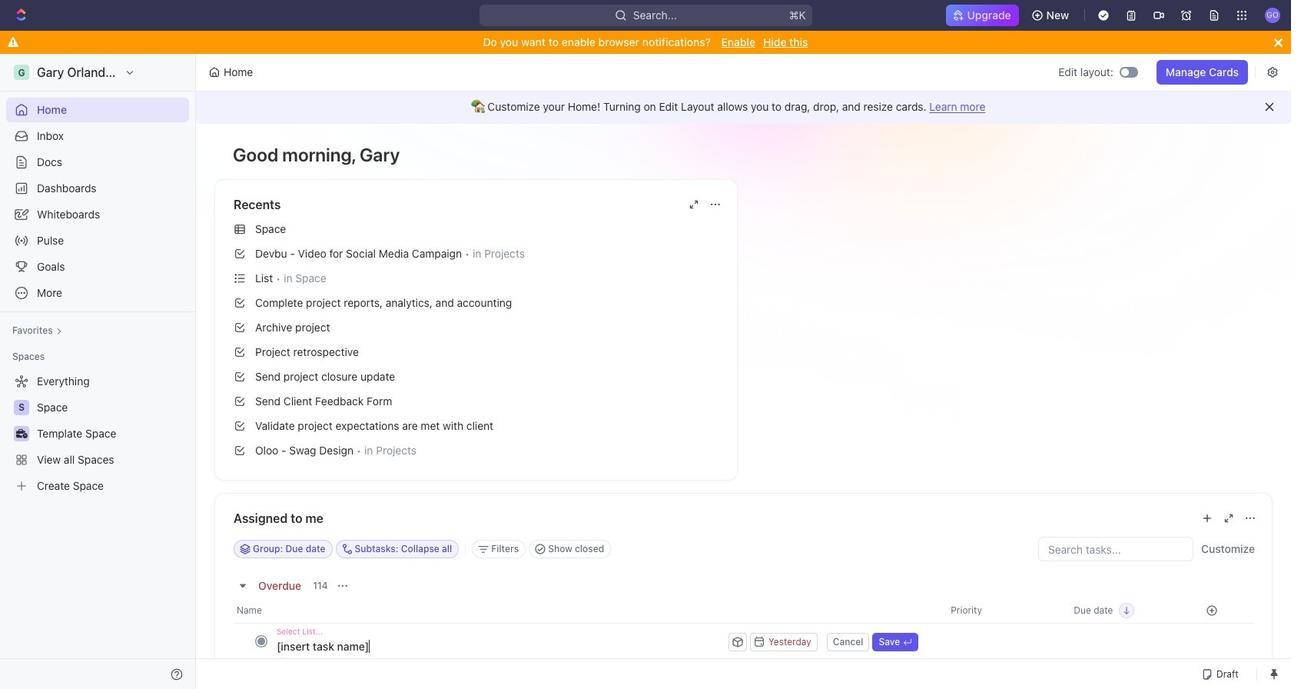Task type: vqa. For each thing, say whether or not it's contained in the screenshot.
tree
yes



Task type: locate. For each thing, give the bounding box(es) containing it.
Task name or type '/' for commands text field
[[277, 634, 726, 658]]

gary orlando's workspace, , element
[[14, 65, 29, 80]]

sidebar navigation
[[0, 54, 199, 689]]

business time image
[[16, 429, 27, 438]]

tree
[[6, 369, 189, 498]]

Search tasks... text field
[[1040, 538, 1194, 561]]

tree inside the sidebar navigation
[[6, 369, 189, 498]]

alert
[[196, 90, 1292, 124]]



Task type: describe. For each thing, give the bounding box(es) containing it.
space, , element
[[14, 400, 29, 415]]



